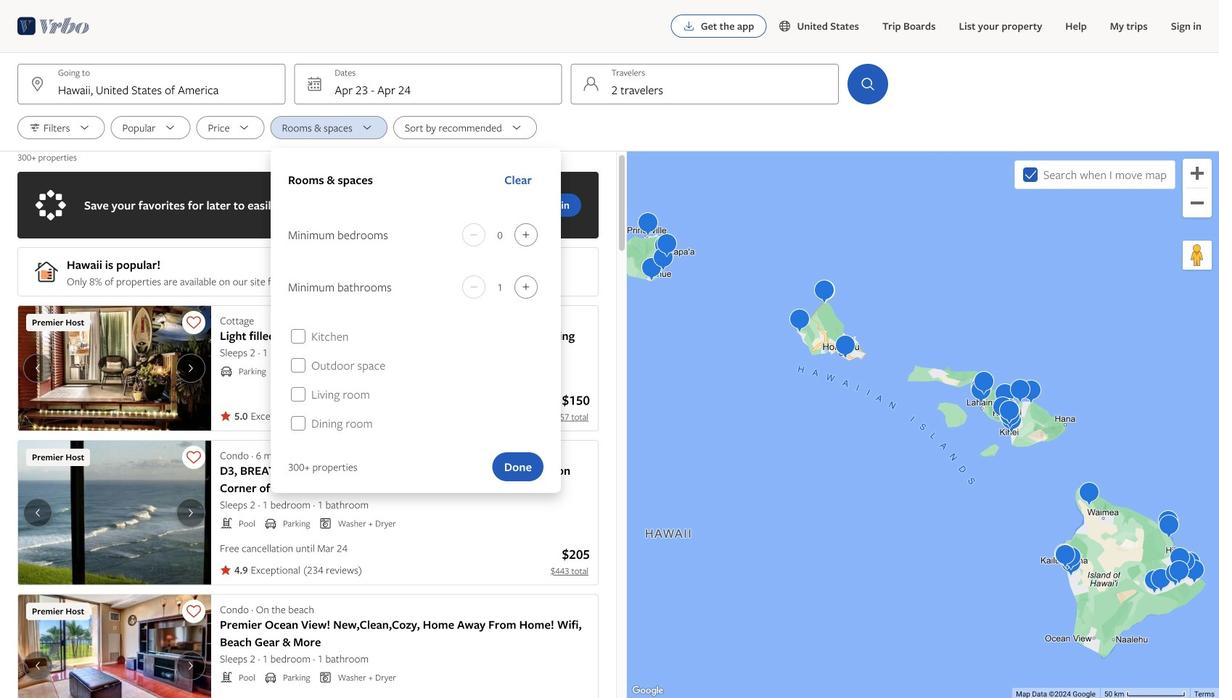 Task type: describe. For each thing, give the bounding box(es) containing it.
waves from the alcove window image
[[17, 441, 211, 586]]

show next image for premier ocean view! new,clean,cozy, home away from home! wifi, beach gear & more image
[[182, 661, 200, 673]]

show previous image for light filled small-scale apartment in a tropical neighborhood setting image
[[29, 363, 46, 375]]

download the app button image
[[684, 20, 695, 32]]

search image
[[859, 75, 877, 93]]

50 inch smart tv. wifi, blue tooth music player. image
[[17, 595, 211, 699]]

vrbo logo image
[[17, 15, 89, 38]]

show previous image for premier ocean view! new,clean,cozy, home away from home! wifi, beach gear & more image
[[29, 661, 46, 673]]

small image for 50 inch smart tv. wifi, blue tooth music player. 'image'
[[264, 672, 277, 685]]



Task type: vqa. For each thing, say whether or not it's contained in the screenshot.
main content
no



Task type: locate. For each thing, give the bounding box(es) containing it.
xsmall image
[[220, 411, 232, 422]]

show next image for d3, breathtaking views from all windows!! private end unit on corner of bluff! image
[[182, 508, 200, 519]]

show previous image for d3, breathtaking views from all windows!! private end unit on corner of bluff! image
[[29, 508, 46, 519]]

google image
[[631, 684, 665, 699]]

xsmall image
[[220, 565, 232, 577]]

decrease bathrooms image
[[465, 282, 483, 293]]

show next image for light filled small-scale apartment in a tropical neighborhood setting image
[[182, 363, 200, 375]]

small image
[[778, 20, 797, 33], [220, 365, 233, 378], [220, 518, 233, 531], [220, 672, 233, 685], [319, 672, 332, 685]]

increase bedrooms image
[[518, 229, 535, 241]]

small image for waves from the alcove window image
[[264, 518, 277, 531]]

small image
[[264, 518, 277, 531], [319, 518, 332, 531], [264, 672, 277, 685]]

map region
[[627, 152, 1219, 699]]

increase bathrooms image
[[518, 282, 535, 293]]

decrease bedrooms image
[[465, 229, 483, 241]]

nighttime view of entry. solar lights on patio and string lights in yard image
[[17, 306, 211, 432]]



